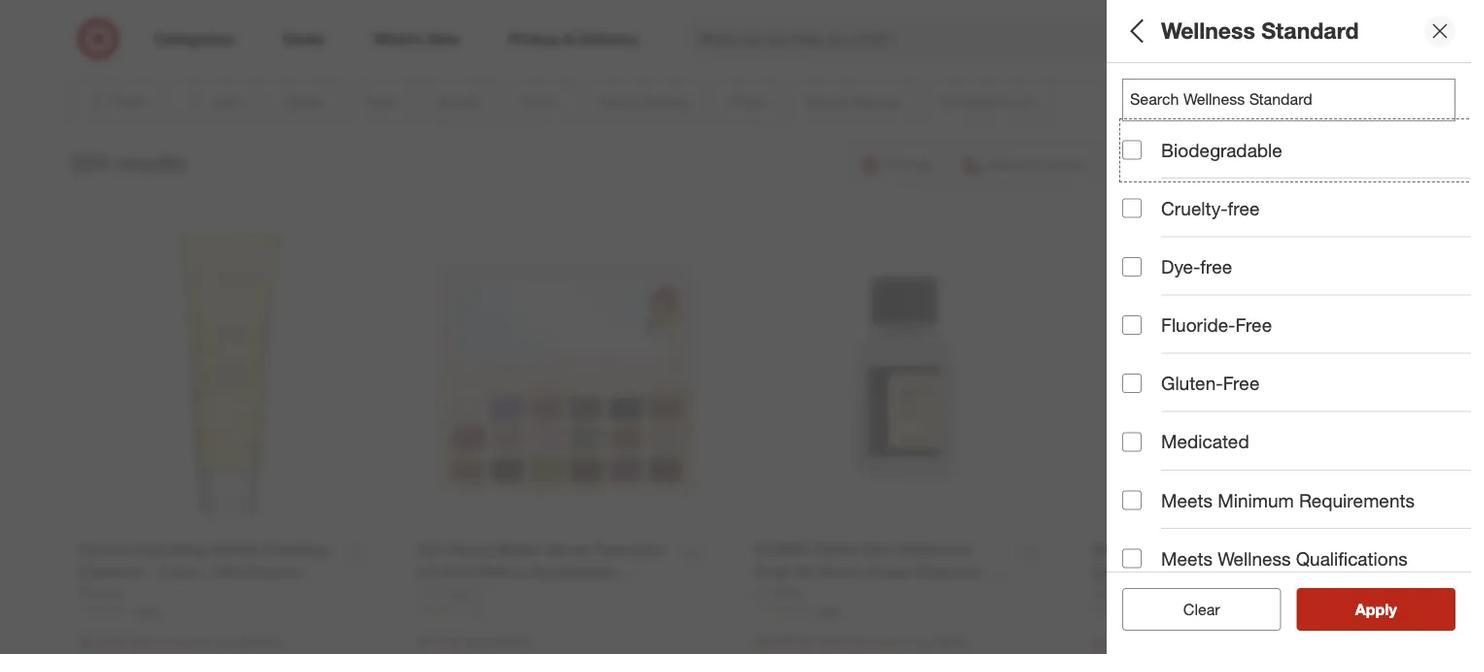 Task type: describe. For each thing, give the bounding box(es) containing it.
correction;
[[1221, 519, 1289, 536]]

clear for clear
[[1183, 601, 1220, 619]]

color inside benefit blending; color correction; concealing
[[1184, 519, 1217, 536]]

wellness standard dialog
[[1107, 0, 1471, 655]]

$4.99;
[[1160, 247, 1197, 264]]

wellness inside button
[[1122, 569, 1200, 591]]

wellness standard inside dialog
[[1161, 17, 1359, 44]]

gluten-free
[[1161, 373, 1260, 395]]

qualifications
[[1296, 548, 1408, 570]]

dye-
[[1161, 256, 1200, 278]]

health
[[1122, 433, 1179, 455]]

gluten-
[[1161, 373, 1223, 395]]

Cruelty-free checkbox
[[1122, 199, 1142, 218]]

see
[[1335, 601, 1363, 619]]

shade
[[1122, 290, 1177, 313]]

$3.50
[[1093, 634, 1131, 653]]

product
[[1122, 365, 1192, 387]]

guest
[[1122, 154, 1174, 176]]

$10
[[1279, 247, 1301, 264]]

see results button
[[1297, 589, 1456, 632]]

product form
[[1122, 365, 1243, 387]]

$8.50
[[936, 635, 969, 652]]

medium
[[1190, 315, 1239, 332]]

fluoride-free
[[1161, 314, 1272, 337]]

/fluid
[[833, 635, 863, 652]]

blending;
[[1122, 519, 1180, 536]]

Meets Minimum Requirements checkbox
[[1122, 491, 1142, 511]]

Fluoride-Free checkbox
[[1122, 316, 1142, 335]]

584 results
[[71, 150, 187, 177]]

Gluten-Free checkbox
[[1122, 374, 1142, 394]]

results for 584 results
[[114, 150, 187, 177]]

cruelty-free
[[1161, 197, 1260, 220]]

$5.95 ( $5.89 /fluid ounce ) reg $8.50
[[755, 633, 969, 652]]

results for see results
[[1367, 601, 1418, 619]]

6
[[477, 604, 483, 619]]

standard inside dialog
[[1261, 17, 1359, 44]]

gray;
[[1318, 111, 1348, 128]]

blue;
[[1204, 111, 1234, 128]]

reg inside $27.00 reg $54.00
[[467, 635, 487, 652]]

What can we help you find? suggestions appear below search field
[[686, 17, 1170, 60]]

clear button
[[1122, 589, 1281, 632]]

apply
[[1355, 601, 1397, 619]]

range
[[1183, 290, 1239, 313]]

free for fluoride-
[[1236, 314, 1272, 337]]

color beige; black; blue; brown; gold; gray; clear; orange; pink; 
[[1122, 86, 1471, 128]]

free for gluten-
[[1223, 373, 1260, 395]]

gold;
[[1283, 111, 1314, 128]]

1997 link
[[755, 603, 1054, 620]]

$15
[[1372, 247, 1394, 264]]

health facts button
[[1122, 413, 1471, 481]]

black;
[[1164, 111, 1201, 128]]

price $0  –  $4.99; $5  –  $9.99; $10  –  $14.99; $15  –  $19.99; $
[[1122, 222, 1471, 264]]

none text field inside 'wellness standard' dialog
[[1122, 79, 1456, 121]]

search
[[1156, 31, 1203, 50]]

( for $24.00
[[129, 635, 132, 652]]

clear all
[[1174, 601, 1230, 619]]

$27.00
[[416, 633, 463, 652]]

beige;
[[1122, 111, 1160, 128]]

benefit
[[1122, 494, 1185, 517]]

$3.50 - $8.40
[[1093, 634, 1183, 653]]

all filters dialog
[[1107, 0, 1471, 655]]

filters
[[1155, 17, 1216, 44]]

Meets Wellness Qualifications checkbox
[[1122, 550, 1142, 569]]

facts
[[1185, 433, 1232, 455]]

584
[[71, 150, 108, 177]]

$54.00
[[490, 635, 531, 652]]

1997
[[815, 604, 841, 619]]

$0
[[1122, 247, 1137, 264]]

Medicated checkbox
[[1122, 433, 1142, 452]]

$5.71
[[132, 635, 165, 652]]

see results
[[1335, 601, 1418, 619]]

$5.89
[[800, 635, 833, 652]]

wellness standard button
[[1122, 549, 1471, 617]]

wellness standard inside button
[[1122, 569, 1286, 591]]

apply button
[[1297, 589, 1456, 632]]

biodegradable
[[1161, 139, 1282, 161]]

all filters
[[1122, 17, 1216, 44]]

$
[[1466, 247, 1471, 264]]



Task type: vqa. For each thing, say whether or not it's contained in the screenshot.
a inside the score earnings by completing a bonus or earn 1% when you shop*
no



Task type: locate. For each thing, give the bounding box(es) containing it.
Dye-free checkbox
[[1122, 257, 1142, 277]]

) down 1997 link
[[905, 635, 909, 652]]

color inside color beige; black; blue; brown; gold; gray; clear; orange; pink;
[[1122, 86, 1170, 108]]

1 vertical spatial free
[[1223, 373, 1260, 395]]

-
[[1135, 634, 1141, 653]]

meets for meets minimum requirements
[[1161, 490, 1213, 512]]

1 vertical spatial meets
[[1161, 548, 1213, 570]]

free for dye-
[[1200, 256, 1232, 278]]

clear for clear all
[[1174, 601, 1210, 619]]

results right see
[[1367, 601, 1418, 619]]

0 vertical spatial wellness standard
[[1161, 17, 1359, 44]]

0 horizontal spatial reg
[[215, 635, 235, 652]]

2 meets from the top
[[1161, 548, 1213, 570]]

reg down 6
[[467, 635, 487, 652]]

color up beige;
[[1122, 86, 1170, 108]]

1 reg from the left
[[215, 635, 235, 652]]

results inside button
[[1367, 601, 1418, 619]]

( right $5.95
[[796, 635, 800, 652]]

color
[[1122, 86, 1170, 108], [1184, 519, 1217, 536]]

rating
[[1179, 154, 1237, 176]]

0 horizontal spatial results
[[114, 150, 187, 177]]

$9.99;
[[1238, 247, 1275, 264]]

0 vertical spatial free
[[1228, 197, 1260, 220]]

clear inside 'wellness standard' dialog
[[1183, 601, 1220, 619]]

brown;
[[1238, 111, 1280, 128]]

0 vertical spatial color
[[1122, 86, 1170, 108]]

shade range fair; light; medium
[[1122, 290, 1239, 332]]

(
[[129, 635, 132, 652], [796, 635, 800, 652]]

2 ) from the left
[[905, 635, 909, 652]]

1 vertical spatial results
[[1367, 601, 1418, 619]]

all
[[1122, 17, 1149, 44]]

) inside $24.00 ( $5.71 /ounce ) reg $30.00
[[208, 635, 211, 652]]

( for $5.95
[[796, 635, 800, 652]]

1 horizontal spatial (
[[796, 635, 800, 652]]

search button
[[1156, 17, 1203, 64]]

meets
[[1161, 490, 1213, 512], [1161, 548, 1213, 570]]

0 vertical spatial results
[[114, 150, 187, 177]]

standard
[[1261, 17, 1359, 44], [1205, 569, 1286, 591]]

dye-free
[[1161, 256, 1232, 278]]

1 ( from the left
[[129, 635, 132, 652]]

865 link
[[78, 603, 378, 620]]

meets for meets wellness qualifications
[[1161, 548, 1213, 570]]

clear all button
[[1122, 589, 1281, 632]]

price
[[1122, 222, 1168, 245]]

meets minimum requirements
[[1161, 490, 1415, 512]]

cruelty-
[[1161, 197, 1228, 220]]

) down 865 link
[[208, 635, 211, 652]]

0 vertical spatial standard
[[1261, 17, 1359, 44]]

reg inside "$5.95 ( $5.89 /fluid ounce ) reg $8.50"
[[912, 635, 932, 652]]

standard up all
[[1205, 569, 1286, 591]]

free for cruelty-
[[1228, 197, 1260, 220]]

free
[[1236, 314, 1272, 337], [1223, 373, 1260, 395]]

$19.99;
[[1418, 247, 1462, 264]]

clear;
[[1351, 111, 1385, 128]]

benefit blending; color correction; concealing
[[1122, 494, 1361, 536]]

$5.95
[[755, 633, 793, 652]]

wellness down correction;
[[1218, 548, 1291, 570]]

1 vertical spatial free
[[1200, 256, 1232, 278]]

form
[[1197, 365, 1243, 387]]

0 vertical spatial meets
[[1161, 490, 1213, 512]]

free up the "$9.99;"
[[1228, 197, 1260, 220]]

concealing
[[1293, 519, 1361, 536]]

1 horizontal spatial color
[[1184, 519, 1217, 536]]

1 vertical spatial wellness standard
[[1122, 569, 1286, 591]]

$30.00
[[239, 635, 280, 652]]

None text field
[[1122, 79, 1456, 121]]

requirements
[[1299, 490, 1415, 512]]

standard inside button
[[1205, 569, 1286, 591]]

pink;
[[1438, 111, 1468, 128]]

( inside $24.00 ( $5.71 /ounce ) reg $30.00
[[129, 635, 132, 652]]

clear
[[1174, 601, 1210, 619], [1183, 601, 1220, 619]]

wellness standard up clear all on the right of the page
[[1122, 569, 1286, 591]]

wellness standard up color beige; black; blue; brown; gold; gray; clear; orange; pink;
[[1161, 17, 1359, 44]]

wellness right all
[[1161, 17, 1255, 44]]

0 horizontal spatial color
[[1122, 86, 1170, 108]]

Biodegradable checkbox
[[1122, 140, 1142, 160]]

results
[[114, 150, 187, 177], [1367, 601, 1418, 619]]

2 horizontal spatial reg
[[912, 635, 932, 652]]

1 horizontal spatial )
[[905, 635, 909, 652]]

minimum
[[1218, 490, 1294, 512]]

guest rating 5 stars
[[1122, 154, 1237, 196]]

1 vertical spatial color
[[1184, 519, 1217, 536]]

health facts
[[1122, 433, 1232, 455]]

advertisement region
[[153, 0, 1319, 46]]

0 vertical spatial free
[[1236, 314, 1272, 337]]

orange;
[[1389, 111, 1435, 128]]

all
[[1215, 601, 1230, 619]]

$24.00
[[78, 633, 125, 652]]

)
[[208, 635, 211, 652], [905, 635, 909, 652]]

0 horizontal spatial )
[[208, 635, 211, 652]]

$8.40
[[1145, 634, 1183, 653]]

free up range
[[1200, 256, 1232, 278]]

$27.00 reg $54.00
[[416, 633, 531, 652]]

( inside "$5.95 ( $5.89 /fluid ounce ) reg $8.50"
[[796, 635, 800, 652]]

3 reg from the left
[[912, 635, 932, 652]]

ounce
[[867, 635, 905, 652]]

meets down 'blending;'
[[1161, 548, 1213, 570]]

fair;
[[1122, 315, 1148, 332]]

1 vertical spatial standard
[[1205, 569, 1286, 591]]

2 ( from the left
[[796, 635, 800, 652]]

865
[[138, 604, 158, 619]]

product form button
[[1122, 345, 1471, 413]]

medicated
[[1161, 431, 1249, 454]]

1 meets from the top
[[1161, 490, 1213, 512]]

wellness standard
[[1161, 17, 1359, 44], [1122, 569, 1286, 591]]

5
[[1122, 179, 1130, 196]]

( right the $24.00
[[129, 635, 132, 652]]

results right '584' on the left of the page
[[114, 150, 187, 177]]

1 horizontal spatial results
[[1367, 601, 1418, 619]]

wellness
[[1161, 17, 1255, 44], [1218, 548, 1291, 570], [1122, 569, 1200, 591]]

stars
[[1134, 179, 1163, 196]]

reg inside $24.00 ( $5.71 /ounce ) reg $30.00
[[215, 635, 235, 652]]

standard up color beige; black; blue; brown; gold; gray; clear; orange; pink;
[[1261, 17, 1359, 44]]

1 ) from the left
[[208, 635, 211, 652]]

2 reg from the left
[[467, 635, 487, 652]]

clear inside "all filters" dialog
[[1174, 601, 1210, 619]]

meets wellness qualifications
[[1161, 548, 1408, 570]]

reg down 865 link
[[215, 635, 235, 652]]

$5
[[1201, 247, 1215, 264]]

wellness down meets wellness qualifications option
[[1122, 569, 1200, 591]]

light;
[[1152, 315, 1186, 332]]

2 clear from the left
[[1183, 601, 1220, 619]]

reg left $8.50
[[912, 635, 932, 652]]

1 horizontal spatial reg
[[467, 635, 487, 652]]

$24.00 ( $5.71 /ounce ) reg $30.00
[[78, 633, 280, 652]]

) inside "$5.95 ( $5.89 /fluid ounce ) reg $8.50"
[[905, 635, 909, 652]]

fluoride-
[[1161, 314, 1236, 337]]

$14.99;
[[1324, 247, 1369, 264]]

6 link
[[416, 603, 716, 620]]

1 clear from the left
[[1174, 601, 1210, 619]]

reg
[[215, 635, 235, 652], [467, 635, 487, 652], [912, 635, 932, 652]]

0 horizontal spatial (
[[129, 635, 132, 652]]

meets up 'blending;'
[[1161, 490, 1213, 512]]

color right 'blending;'
[[1184, 519, 1217, 536]]

/ounce
[[165, 635, 208, 652]]



